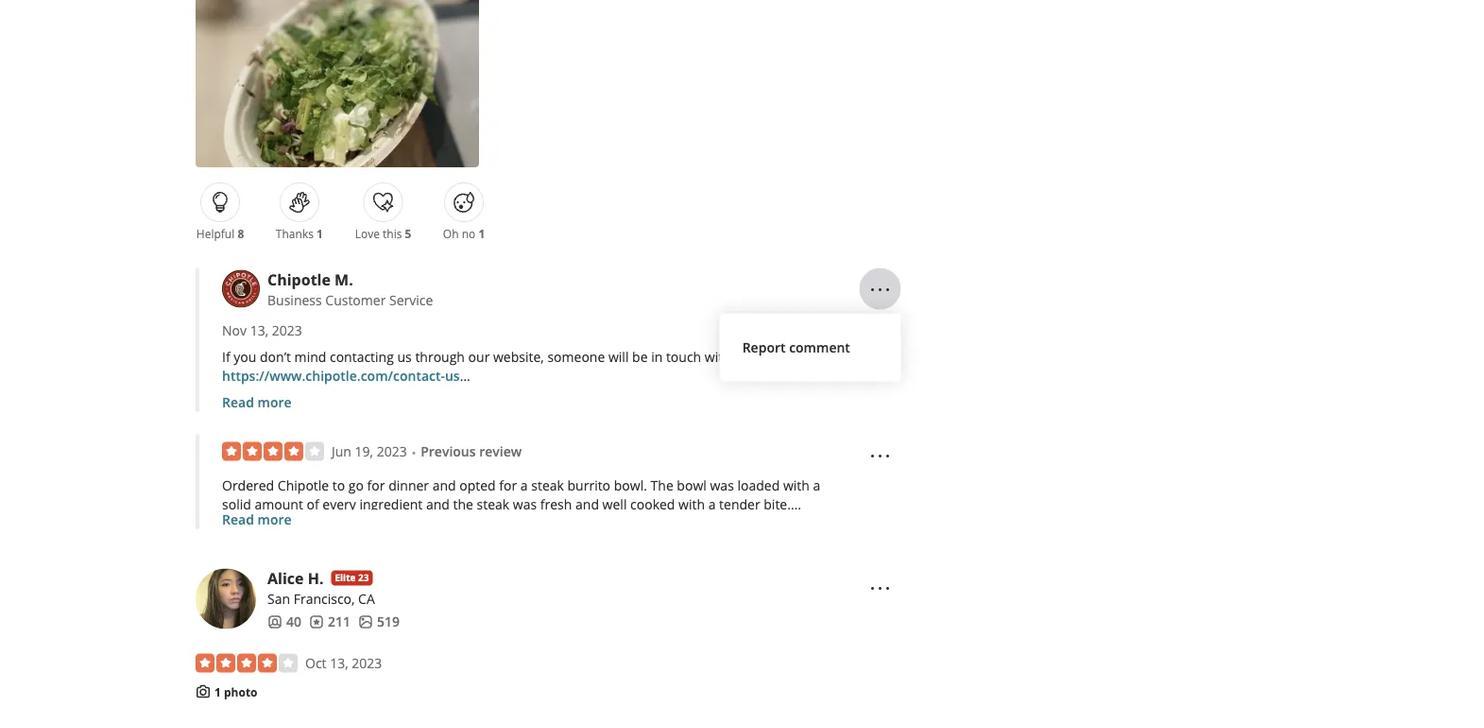 Task type: locate. For each thing, give the bounding box(es) containing it.
chipotle up business
[[268, 269, 331, 290]]

1 vertical spatial in
[[396, 534, 407, 552]]

(1 reaction) element
[[317, 226, 323, 242], [479, 226, 485, 242]]

with down the bowl
[[679, 496, 705, 514]]

fixed
[[260, 534, 290, 552]]

dinner
[[389, 477, 429, 495]]

review
[[479, 443, 522, 461]]

alice h.
[[268, 568, 324, 588]]

1 menu image from the top
[[869, 445, 892, 468]]

1 vertical spatial us
[[445, 367, 460, 385]]

0 horizontal spatial in
[[396, 534, 407, 552]]

the
[[651, 477, 674, 495]]

more up fixed
[[258, 511, 292, 529]]

read more up easily
[[222, 511, 292, 529]]

13,
[[250, 322, 269, 340], [330, 655, 348, 672]]

16 review v2 image
[[309, 615, 324, 630]]

and up cold,
[[426, 496, 450, 514]]

was up tender
[[710, 477, 734, 495]]

1 horizontal spatial steak
[[531, 477, 564, 495]]

directly:
[[761, 348, 810, 366]]

friends element
[[268, 612, 302, 631]]

0 horizontal spatial (1 reaction) element
[[317, 226, 323, 242]]

4 star rating image
[[222, 442, 324, 461], [196, 654, 298, 673]]

(1 reaction) element for thanks 1
[[317, 226, 323, 242]]

was right that
[[798, 515, 822, 533]]

with
[[705, 348, 731, 366], [784, 477, 810, 495], [679, 496, 705, 514], [294, 534, 320, 552]]

(1 reaction) element for oh no 1
[[479, 226, 485, 242]]

meal
[[378, 515, 409, 533]]

0 vertical spatial in
[[651, 348, 663, 366]]

with right touch
[[705, 348, 731, 366]]

1 horizontal spatial us
[[445, 367, 460, 385]]

in
[[651, 348, 663, 366], [396, 534, 407, 552]]

a
[[521, 477, 528, 495], [813, 477, 821, 495], [709, 496, 716, 514], [324, 534, 331, 552]]

san
[[268, 590, 290, 608]]

2 more from the top
[[258, 511, 292, 529]]

elite 23 link
[[331, 571, 373, 586]]

read for jun 19, 2023
[[222, 511, 254, 529]]

this
[[383, 226, 402, 242]]

1 vertical spatial read more button
[[222, 510, 292, 529]]

2023 down 16 photos v2
[[352, 655, 382, 672]]

2023 right the 19,
[[377, 443, 407, 461]]

(1 reaction) element right no
[[479, 226, 485, 242]]

menu image
[[869, 445, 892, 468], [869, 578, 892, 600]]

1 read from the top
[[222, 394, 254, 412]]

m.
[[335, 269, 353, 290]]

read more button for chipotle m.
[[222, 393, 292, 412]]

us
[[397, 348, 412, 366], [445, 367, 460, 385]]

steak
[[531, 477, 564, 495], [477, 496, 510, 514]]

was
[[710, 477, 734, 495], [513, 496, 537, 514], [412, 515, 436, 533], [639, 515, 663, 533], [798, 515, 822, 533]]

16 camera v2 image
[[196, 684, 211, 699]]

1 more from the top
[[258, 394, 292, 412]]

helpful 8
[[196, 226, 244, 242]]

more for chipotle m.
[[258, 394, 292, 412]]

the up cold,
[[453, 496, 474, 514]]

1 horizontal spatial in
[[651, 348, 663, 366]]

1 horizontal spatial 1
[[317, 226, 323, 242]]

0 horizontal spatial you
[[234, 348, 257, 366]]

helpful
[[196, 226, 235, 242]]

read
[[222, 394, 254, 412], [222, 511, 254, 529]]

1 right 16 camera v2 icon
[[215, 684, 221, 700]]

0 horizontal spatial us
[[397, 348, 412, 366]]

opted
[[460, 477, 496, 495]]

entire
[[338, 515, 375, 533]]

in right zap
[[396, 534, 407, 552]]

us left through at the left
[[397, 348, 412, 366]]

1 you from the left
[[234, 348, 257, 366]]

a up though
[[521, 477, 528, 495]]

1 vertical spatial chipotle
[[278, 477, 329, 495]]

2023 up don't
[[272, 322, 302, 340]]

1 vertical spatial read
[[222, 511, 254, 529]]

1 horizontal spatial you
[[735, 348, 758, 366]]

fresh
[[540, 496, 572, 514]]

(8 reactions) element
[[238, 226, 244, 242]]

alice h. link
[[268, 568, 324, 588]]

2 for from the left
[[499, 477, 517, 495]]

read more button down don't
[[222, 393, 292, 412]]

1 horizontal spatial (1 reaction) element
[[479, 226, 485, 242]]

us down through at the left
[[445, 367, 460, 385]]

previous review
[[421, 443, 522, 461]]

in inside ordered chipotle to go for dinner and opted for a steak burrito bowl. the bowl was loaded with a solid amount of every ingredient and the steak was fresh and well cooked with a tender bite. unfortunately, the entire meal was cold, even though the commute was only 15 min, but that was easily fixed with a quick zap in the microwave.
[[396, 534, 407, 552]]

1 horizontal spatial for
[[499, 477, 517, 495]]

you left "directly:"
[[735, 348, 758, 366]]

https://www.chipotle.com/contact-us link
[[222, 367, 460, 385]]

chipotle inside ordered chipotle to go for dinner and opted for a steak burrito bowl. the bowl was loaded with a solid amount of every ingredient and the steak was fresh and well cooked with a tender bite. unfortunately, the entire meal was cold, even though the commute was only 15 min, but that was easily fixed with a quick zap in the microwave.
[[278, 477, 329, 495]]

was up though
[[513, 496, 537, 514]]

love
[[355, 226, 380, 242]]

someone
[[548, 348, 605, 366]]

0 vertical spatial menu image
[[869, 445, 892, 468]]

0 vertical spatial read
[[222, 394, 254, 412]]

you right if
[[234, 348, 257, 366]]

cooked
[[631, 496, 675, 514]]

the
[[453, 496, 474, 514], [315, 515, 335, 533], [553, 515, 573, 533], [411, 534, 431, 552]]

you
[[234, 348, 257, 366], [735, 348, 758, 366]]

0 horizontal spatial steak
[[477, 496, 510, 514]]

chipotle
[[268, 269, 331, 290], [278, 477, 329, 495]]

1 right thanks
[[317, 226, 323, 242]]

steak up even
[[477, 496, 510, 514]]

1 vertical spatial read more
[[222, 511, 292, 529]]

nov 13, 2023
[[222, 322, 302, 340]]

0 vertical spatial 2023
[[272, 322, 302, 340]]

more
[[258, 394, 292, 412], [258, 511, 292, 529]]

read up easily
[[222, 511, 254, 529]]

1 vertical spatial 4 star rating image
[[196, 654, 298, 673]]

1 read more from the top
[[222, 394, 292, 412]]

1 right no
[[479, 226, 485, 242]]

0 vertical spatial steak
[[531, 477, 564, 495]]

1 vertical spatial more
[[258, 511, 292, 529]]

thanks 1
[[276, 226, 323, 242]]

40
[[286, 613, 302, 631]]

report comment
[[743, 339, 851, 357]]

with right fixed
[[294, 534, 320, 552]]

16 friends v2 image
[[268, 615, 283, 630]]

chipotle up the of
[[278, 477, 329, 495]]

2 (1 reaction) element from the left
[[479, 226, 485, 242]]

photo
[[224, 684, 258, 700]]

2 read more from the top
[[222, 511, 292, 529]]

steak up fresh on the left bottom of the page
[[531, 477, 564, 495]]

for
[[367, 477, 385, 495], [499, 477, 517, 495]]

13, right nov
[[250, 322, 269, 340]]

with inside if you don't mind contacting us through our website, someone will be in touch with you directly: https://www.chipotle.com/contact-us
[[705, 348, 731, 366]]

read more button
[[222, 393, 292, 412], [222, 510, 292, 529]]

only
[[666, 515, 693, 533]]

oct 13, 2023
[[305, 655, 382, 672]]

2 vertical spatial 2023
[[352, 655, 382, 672]]

in right be
[[651, 348, 663, 366]]

read more for chipotle m.
[[222, 394, 292, 412]]

and
[[433, 477, 456, 495], [426, 496, 450, 514], [576, 496, 599, 514]]

1 for from the left
[[367, 477, 385, 495]]

0 horizontal spatial for
[[367, 477, 385, 495]]

211
[[328, 613, 351, 631]]

more down don't
[[258, 394, 292, 412]]

read down if
[[222, 394, 254, 412]]

ordered
[[222, 477, 274, 495]]

2 read from the top
[[222, 511, 254, 529]]

4 star rating image up photo
[[196, 654, 298, 673]]

1 vertical spatial 2023
[[377, 443, 407, 461]]

microwave.
[[434, 534, 505, 552]]

0 vertical spatial 13,
[[250, 322, 269, 340]]

was down cooked
[[639, 515, 663, 533]]

1 vertical spatial 13,
[[330, 655, 348, 672]]

oh no 1
[[443, 226, 485, 242]]

amount
[[255, 496, 303, 514]]

read for chipotle m.
[[222, 394, 254, 412]]

2 read more button from the top
[[222, 510, 292, 529]]

zap
[[371, 534, 392, 552]]

0 vertical spatial us
[[397, 348, 412, 366]]

2023 for nov 13, 2023
[[272, 322, 302, 340]]

sheldon
[[226, 386, 277, 404]]

0 vertical spatial read more
[[222, 394, 292, 412]]

jun
[[332, 443, 352, 461]]

1 read more button from the top
[[222, 393, 292, 412]]

photo of alice h. image
[[196, 569, 256, 629]]

4 star rating image up "ordered"
[[222, 442, 324, 461]]

0 vertical spatial chipotle
[[268, 269, 331, 290]]

our
[[468, 348, 490, 366]]

oct
[[305, 655, 327, 672]]

thanks
[[276, 226, 314, 242]]

for right opted
[[499, 477, 517, 495]]

menu image
[[869, 279, 892, 302]]

2023
[[272, 322, 302, 340], [377, 443, 407, 461], [352, 655, 382, 672]]

1 horizontal spatial 13,
[[330, 655, 348, 672]]

1 vertical spatial steak
[[477, 496, 510, 514]]

1
[[317, 226, 323, 242], [479, 226, 485, 242], [215, 684, 221, 700]]

for right go
[[367, 477, 385, 495]]

13, right oct
[[330, 655, 348, 672]]

519
[[377, 613, 400, 631]]

1 (1 reaction) element from the left
[[317, 226, 323, 242]]

a left quick
[[324, 534, 331, 552]]

mind
[[295, 348, 326, 366]]

previous
[[421, 443, 476, 461]]

read more down don't
[[222, 394, 292, 412]]

(1 reaction) element right thanks
[[317, 226, 323, 242]]

tender
[[719, 496, 761, 514]]

0 vertical spatial more
[[258, 394, 292, 412]]

(5 reactions) element
[[405, 226, 412, 242]]

love this 5
[[355, 226, 412, 242]]

read more button up easily
[[222, 510, 292, 529]]

1 vertical spatial menu image
[[869, 578, 892, 600]]

read more button for jun 19, 2023
[[222, 510, 292, 529]]

0 horizontal spatial 13,
[[250, 322, 269, 340]]

to
[[333, 477, 345, 495]]

0 vertical spatial read more button
[[222, 393, 292, 412]]

touch
[[666, 348, 702, 366]]



Task type: describe. For each thing, give the bounding box(es) containing it.
oh
[[443, 226, 459, 242]]

2 you from the left
[[735, 348, 758, 366]]

business
[[268, 292, 322, 310]]

and down the burrito
[[576, 496, 599, 514]]

h.
[[308, 568, 324, 588]]

cold,
[[440, 515, 469, 533]]

but
[[745, 515, 766, 533]]

bite.
[[764, 496, 791, 514]]

elite
[[335, 572, 356, 585]]

15
[[696, 515, 711, 533]]

quick
[[334, 534, 367, 552]]

every
[[323, 496, 356, 514]]

ordered chipotle to go for dinner and opted for a steak burrito bowl. the bowl was loaded with a solid amount of every ingredient and the steak was fresh and well cooked with a tender bite. unfortunately, the entire meal was cold, even though the commute was only 15 min, but that was easily fixed with a quick zap in the microwave.
[[222, 477, 822, 552]]

comment
[[789, 339, 851, 357]]

ca
[[358, 590, 375, 608]]

no
[[462, 226, 476, 242]]

read more for jun 19, 2023
[[222, 511, 292, 529]]

2023 for jun 19, 2023
[[377, 443, 407, 461]]

2023 for oct 13, 2023
[[352, 655, 382, 672]]

23
[[358, 572, 369, 585]]

-sheldon
[[222, 386, 277, 404]]

1 photo link
[[215, 684, 258, 700]]

2 menu image from the top
[[869, 578, 892, 600]]

8
[[238, 226, 244, 242]]

go
[[349, 477, 364, 495]]

13, for nov
[[250, 322, 269, 340]]

that
[[769, 515, 794, 533]]

though
[[505, 515, 549, 533]]

1 photo
[[215, 684, 258, 700]]

0 vertical spatial 4 star rating image
[[222, 442, 324, 461]]

if you don't mind contacting us through our website, someone will be in touch with you directly: https://www.chipotle.com/contact-us
[[222, 348, 810, 385]]

and left opted
[[433, 477, 456, 495]]

the right zap
[[411, 534, 431, 552]]

reviews element
[[309, 612, 351, 631]]

2 horizontal spatial 1
[[479, 226, 485, 242]]

5
[[405, 226, 412, 242]]

min,
[[715, 515, 742, 533]]

nov
[[222, 322, 247, 340]]

well
[[603, 496, 627, 514]]

through
[[415, 348, 465, 366]]

customer
[[325, 292, 386, 310]]

bowl
[[677, 477, 707, 495]]

the down fresh on the left bottom of the page
[[553, 515, 573, 533]]

contacting
[[330, 348, 394, 366]]

service
[[389, 292, 433, 310]]

16 photos v2 image
[[358, 615, 373, 630]]

will
[[609, 348, 629, 366]]

loaded
[[738, 477, 780, 495]]

a right loaded
[[813, 477, 821, 495]]

chipotle inside chipotle m. business customer service
[[268, 269, 331, 290]]

solid
[[222, 496, 251, 514]]

alice
[[268, 568, 304, 588]]

more for jun 19, 2023
[[258, 511, 292, 529]]

https://www.chipotle.com/contact-
[[222, 367, 445, 385]]

francisco,
[[294, 590, 355, 608]]

commute
[[576, 515, 636, 533]]

burrito
[[568, 477, 611, 495]]

with up bite.
[[784, 477, 810, 495]]

in inside if you don't mind contacting us through our website, someone will be in touch with you directly: https://www.chipotle.com/contact-us
[[651, 348, 663, 366]]

-
[[222, 386, 226, 404]]

was left cold,
[[412, 515, 436, 533]]

0 horizontal spatial 1
[[215, 684, 221, 700]]

jun 19, 2023
[[332, 443, 407, 461]]

unfortunately,
[[222, 515, 311, 533]]

chipotle m. business customer service
[[268, 269, 433, 310]]

photo of chipotle m. image
[[222, 270, 260, 308]]

report
[[743, 339, 786, 357]]

even
[[472, 515, 502, 533]]

if
[[222, 348, 230, 366]]

easily
[[222, 534, 257, 552]]

of
[[307, 496, 319, 514]]

13, for oct
[[330, 655, 348, 672]]

bowl.
[[614, 477, 647, 495]]

don't
[[260, 348, 291, 366]]

photos element
[[358, 612, 400, 631]]

ingredient
[[360, 496, 423, 514]]

the down the of
[[315, 515, 335, 533]]

elite 23 san francisco, ca
[[268, 572, 375, 608]]

be
[[632, 348, 648, 366]]

website,
[[493, 348, 544, 366]]

a up 15
[[709, 496, 716, 514]]

report comment button
[[735, 329, 886, 367]]



Task type: vqa. For each thing, say whether or not it's contained in the screenshot.
drop
no



